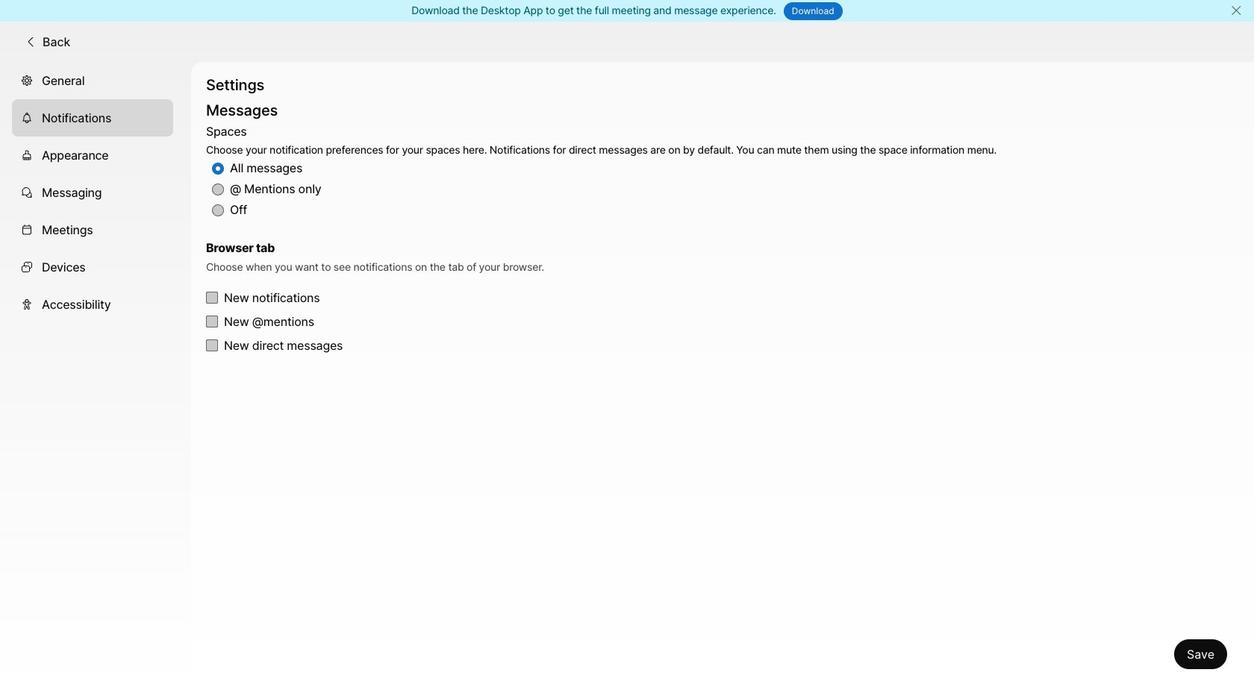 Task type: vqa. For each thing, say whether or not it's contained in the screenshot.
Settings navigation
yes



Task type: describe. For each thing, give the bounding box(es) containing it.
notifications tab
[[12, 99, 173, 136]]

All messages radio
[[212, 163, 224, 175]]

devices tab
[[12, 248, 173, 286]]

messaging tab
[[12, 174, 173, 211]]

@ Mentions only radio
[[212, 184, 224, 196]]

accessibility tab
[[12, 286, 173, 323]]



Task type: locate. For each thing, give the bounding box(es) containing it.
settings navigation
[[0, 62, 191, 694]]

appearance tab
[[12, 136, 173, 174]]

cancel_16 image
[[1231, 4, 1242, 16]]

option group
[[206, 121, 997, 221]]

general tab
[[12, 62, 173, 99]]

Off radio
[[212, 205, 224, 217]]

meetings tab
[[12, 211, 173, 248]]



